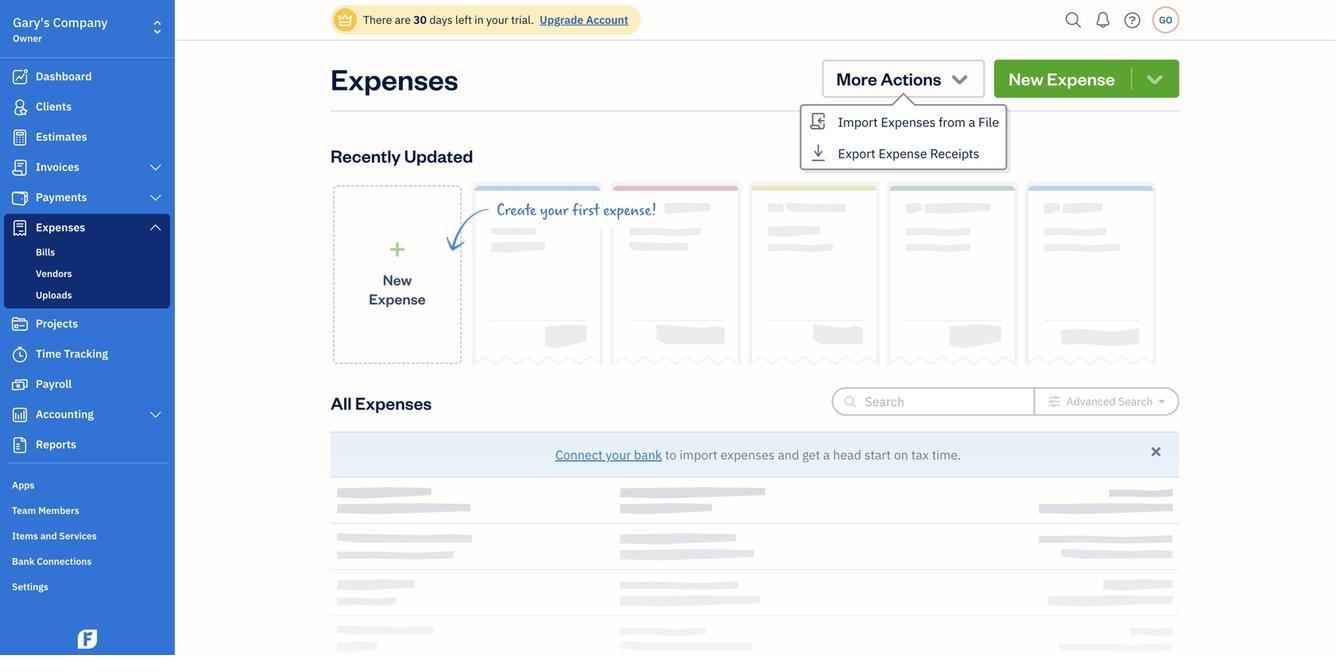 Task type: locate. For each thing, give the bounding box(es) containing it.
all
[[331, 392, 352, 414]]

bills link
[[7, 243, 167, 262]]

chevron large down image inside payments link
[[148, 192, 163, 204]]

payroll link
[[4, 371, 170, 399]]

1 horizontal spatial new expense
[[1009, 67, 1116, 90]]

bank
[[634, 446, 662, 463]]

and right the items
[[40, 530, 57, 542]]

chevron large down image inside expenses "link"
[[148, 221, 163, 234]]

2 vertical spatial your
[[606, 446, 631, 463]]

left
[[456, 12, 472, 27]]

expenses inside expenses "link"
[[36, 220, 85, 235]]

your right in
[[487, 12, 509, 27]]

items and services
[[12, 530, 97, 542]]

create
[[497, 202, 537, 219]]

new expense
[[1009, 67, 1116, 90], [369, 270, 426, 308]]

1 chevron large down image from the top
[[148, 192, 163, 204]]

30
[[414, 12, 427, 27]]

bills
[[36, 246, 55, 258]]

2 vertical spatial chevron large down image
[[148, 409, 163, 421]]

1 vertical spatial chevron large down image
[[148, 221, 163, 234]]

chevrondown image inside new expense button
[[1144, 68, 1166, 90]]

estimates link
[[4, 123, 170, 152]]

go
[[1160, 14, 1173, 26]]

payments
[[36, 190, 87, 204]]

export
[[838, 145, 876, 162]]

head
[[833, 446, 862, 463]]

import expenses from a file button
[[802, 106, 1006, 137]]

estimate image
[[10, 130, 29, 146]]

1 vertical spatial new expense
[[369, 270, 426, 308]]

1 vertical spatial a
[[824, 446, 830, 463]]

chevrondown image inside more actions dropdown button
[[949, 68, 971, 90]]

connect your bank to import expenses and get a head start on tax time.
[[556, 446, 961, 463]]

2 chevron large down image from the top
[[148, 221, 163, 234]]

notifications image
[[1091, 4, 1116, 36]]

bank
[[12, 555, 35, 568]]

1 vertical spatial and
[[40, 530, 57, 542]]

more actions
[[837, 67, 942, 90]]

0 vertical spatial chevron large down image
[[148, 192, 163, 204]]

0 horizontal spatial your
[[487, 12, 509, 27]]

plus image
[[388, 241, 407, 257]]

and inside items and services link
[[40, 530, 57, 542]]

chevron large down image
[[148, 192, 163, 204], [148, 221, 163, 234], [148, 409, 163, 421]]

chevrondown image up from
[[949, 68, 971, 90]]

chevron large down image for expenses
[[148, 221, 163, 234]]

1 horizontal spatial chevrondown image
[[1144, 68, 1166, 90]]

account
[[586, 12, 629, 27]]

chevron large down image
[[148, 161, 163, 174]]

expense image
[[10, 220, 29, 236]]

expense down plus icon at the left of page
[[369, 289, 426, 308]]

2 horizontal spatial expense
[[1047, 67, 1116, 90]]

expenses up bills
[[36, 220, 85, 235]]

upgrade
[[540, 12, 584, 27]]

0 vertical spatial and
[[778, 446, 800, 463]]

expense down the import expenses from a file button
[[879, 145, 928, 162]]

apps link
[[4, 472, 170, 496]]

1 horizontal spatial expense
[[879, 145, 928, 162]]

0 horizontal spatial new
[[383, 270, 412, 289]]

clients link
[[4, 93, 170, 122]]

bank connections link
[[4, 549, 170, 572]]

time tracking
[[36, 346, 108, 361]]

go button
[[1153, 6, 1180, 33]]

1 vertical spatial your
[[540, 202, 569, 219]]

projects
[[36, 316, 78, 331]]

1 chevrondown image from the left
[[949, 68, 971, 90]]

company
[[53, 14, 108, 31]]

connections
[[37, 555, 92, 568]]

chevron large down image inside accounting link
[[148, 409, 163, 421]]

expenses up export expense receipts link
[[881, 114, 936, 130]]

uploads link
[[7, 285, 167, 305]]

expenses
[[331, 60, 459, 97], [881, 114, 936, 130], [36, 220, 85, 235], [355, 392, 432, 414]]

time.
[[932, 446, 961, 463]]

a right get at the bottom right
[[824, 446, 830, 463]]

0 vertical spatial new
[[1009, 67, 1044, 90]]

project image
[[10, 316, 29, 332]]

3 chevron large down image from the top
[[148, 409, 163, 421]]

1 horizontal spatial new
[[1009, 67, 1044, 90]]

apps
[[12, 479, 35, 491]]

2 chevrondown image from the left
[[1144, 68, 1166, 90]]

a
[[969, 114, 976, 130], [824, 446, 830, 463]]

new expense down search image
[[1009, 67, 1116, 90]]

chevrondown image
[[949, 68, 971, 90], [1144, 68, 1166, 90]]

more
[[837, 67, 878, 90]]

to
[[665, 446, 677, 463]]

and left get at the bottom right
[[778, 446, 800, 463]]

accounting link
[[4, 401, 170, 429]]

invoices
[[36, 159, 79, 174]]

and
[[778, 446, 800, 463], [40, 530, 57, 542]]

gary's company owner
[[13, 14, 108, 45]]

dashboard image
[[10, 69, 29, 85]]

expense
[[1047, 67, 1116, 90], [879, 145, 928, 162], [369, 289, 426, 308]]

time
[[36, 346, 61, 361]]

dashboard link
[[4, 63, 170, 91]]

new
[[1009, 67, 1044, 90], [383, 270, 412, 289]]

0 horizontal spatial expense
[[369, 289, 426, 308]]

your left the bank
[[606, 446, 631, 463]]

expenses link
[[4, 214, 170, 243]]

2 vertical spatial expense
[[369, 289, 426, 308]]

uploads
[[36, 289, 72, 301]]

1 horizontal spatial your
[[540, 202, 569, 219]]

are
[[395, 12, 411, 27]]

invoice image
[[10, 160, 29, 176]]

estimates
[[36, 129, 87, 144]]

your left first on the left top of the page
[[540, 202, 569, 219]]

all expenses
[[331, 392, 432, 414]]

a left file
[[969, 114, 976, 130]]

crown image
[[337, 12, 354, 28]]

0 horizontal spatial chevrondown image
[[949, 68, 971, 90]]

new expense down plus icon at the left of page
[[369, 270, 426, 308]]

main element
[[0, 0, 215, 655]]

new inside new expense
[[383, 270, 412, 289]]

expenses inside the import expenses from a file button
[[881, 114, 936, 130]]

chevrondown image down go dropdown button
[[1144, 68, 1166, 90]]

0 vertical spatial a
[[969, 114, 976, 130]]

1 vertical spatial new
[[383, 270, 412, 289]]

dashboard
[[36, 69, 92, 83]]

0 vertical spatial expense
[[1047, 67, 1116, 90]]

your
[[487, 12, 509, 27], [540, 202, 569, 219], [606, 446, 631, 463]]

expense down search image
[[1047, 67, 1116, 90]]

0 horizontal spatial and
[[40, 530, 57, 542]]

1 horizontal spatial a
[[969, 114, 976, 130]]

export expense receipts link
[[802, 137, 1006, 169]]

1 vertical spatial expense
[[879, 145, 928, 162]]

0 vertical spatial new expense
[[1009, 67, 1116, 90]]

owner
[[13, 32, 42, 45]]

start
[[865, 446, 891, 463]]

go to help image
[[1120, 8, 1146, 32]]

2 horizontal spatial your
[[606, 446, 631, 463]]



Task type: vqa. For each thing, say whether or not it's contained in the screenshot.
bill in the top of the page
no



Task type: describe. For each thing, give the bounding box(es) containing it.
accounting
[[36, 407, 94, 421]]

team
[[12, 504, 36, 517]]

payments link
[[4, 184, 170, 212]]

chevron large down image for payments
[[148, 192, 163, 204]]

members
[[38, 504, 79, 517]]

search image
[[1061, 8, 1087, 32]]

expense inside export expense receipts link
[[879, 145, 928, 162]]

chevrondown image for new expense
[[1144, 68, 1166, 90]]

first
[[573, 202, 600, 219]]

import
[[838, 114, 878, 130]]

actions
[[881, 67, 942, 90]]

a inside button
[[969, 114, 976, 130]]

on
[[894, 446, 909, 463]]

services
[[59, 530, 97, 542]]

expenses right all
[[355, 392, 432, 414]]

upgrade account link
[[537, 12, 629, 27]]

Search text field
[[865, 389, 1009, 414]]

bank connections
[[12, 555, 92, 568]]

get
[[803, 446, 821, 463]]

expense inside new expense link
[[369, 289, 426, 308]]

receipts
[[931, 145, 980, 162]]

your for connect your bank to import expenses and get a head start on tax time.
[[606, 446, 631, 463]]

expense!
[[604, 202, 657, 219]]

new expense button
[[995, 60, 1180, 98]]

recently
[[331, 144, 401, 167]]

reports link
[[4, 431, 170, 460]]

items and services link
[[4, 523, 170, 547]]

tax
[[912, 446, 929, 463]]

there are 30 days left in your trial. upgrade account
[[363, 12, 629, 27]]

export expense receipts
[[838, 145, 980, 162]]

payroll
[[36, 376, 72, 391]]

settings link
[[4, 574, 170, 598]]

items
[[12, 530, 38, 542]]

chart image
[[10, 407, 29, 423]]

report image
[[10, 437, 29, 453]]

money image
[[10, 377, 29, 393]]

create your first expense!
[[497, 202, 657, 219]]

connect your bank button
[[556, 445, 662, 464]]

1 horizontal spatial and
[[778, 446, 800, 463]]

gary's
[[13, 14, 50, 31]]

close image
[[1149, 444, 1164, 459]]

updated
[[404, 144, 473, 167]]

projects link
[[4, 310, 170, 339]]

team members link
[[4, 498, 170, 522]]

expenses
[[721, 446, 775, 463]]

new inside button
[[1009, 67, 1044, 90]]

your for create your first expense!
[[540, 202, 569, 219]]

import
[[680, 446, 718, 463]]

new expense link
[[333, 185, 462, 364]]

reports
[[36, 437, 76, 452]]

vendors link
[[7, 264, 167, 283]]

0 horizontal spatial a
[[824, 446, 830, 463]]

time tracking link
[[4, 340, 170, 369]]

invoices link
[[4, 153, 170, 182]]

settings
[[12, 580, 48, 593]]

clients
[[36, 99, 72, 114]]

new expense button
[[995, 60, 1180, 98]]

connect
[[556, 446, 603, 463]]

0 horizontal spatial new expense
[[369, 270, 426, 308]]

client image
[[10, 99, 29, 115]]

team members
[[12, 504, 79, 517]]

expenses down are
[[331, 60, 459, 97]]

more actions button
[[823, 60, 986, 98]]

payment image
[[10, 190, 29, 206]]

there
[[363, 12, 392, 27]]

new expense inside button
[[1009, 67, 1116, 90]]

expense inside new expense button
[[1047, 67, 1116, 90]]

days
[[430, 12, 453, 27]]

import expenses from a file
[[838, 114, 1000, 130]]

vendors
[[36, 267, 72, 280]]

timer image
[[10, 347, 29, 363]]

chevrondown image for more actions
[[949, 68, 971, 90]]

recently updated
[[331, 144, 473, 167]]

freshbooks image
[[75, 630, 100, 649]]

from
[[939, 114, 966, 130]]

chevron large down image for accounting
[[148, 409, 163, 421]]

trial.
[[511, 12, 534, 27]]

in
[[475, 12, 484, 27]]

tracking
[[64, 346, 108, 361]]

0 vertical spatial your
[[487, 12, 509, 27]]

file
[[979, 114, 1000, 130]]



